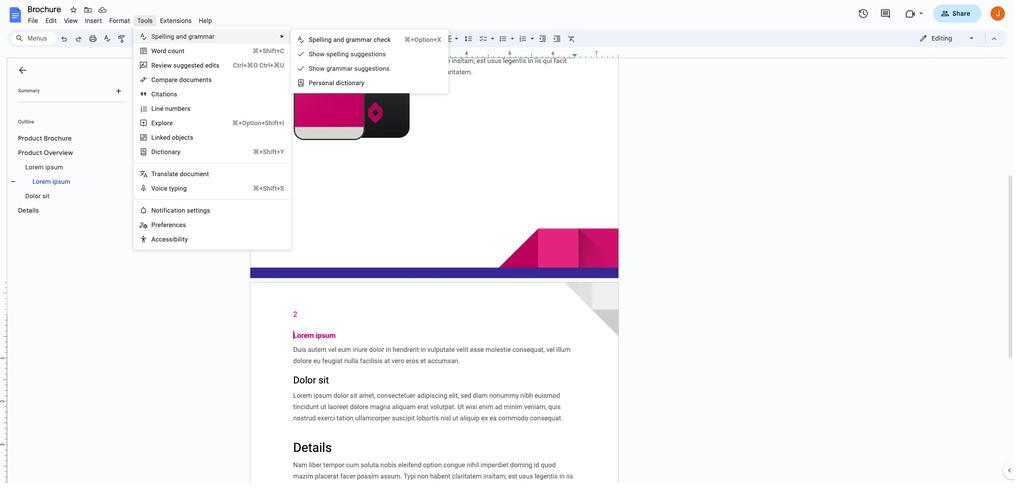 Task type: describe. For each thing, give the bounding box(es) containing it.
edit
[[45, 17, 57, 25]]

o
[[156, 207, 160, 214]]

main toolbar
[[56, 0, 579, 350]]

co m pare documents
[[151, 76, 212, 84]]

voice typing v element
[[151, 185, 190, 192]]

and for w ord count
[[176, 33, 187, 40]]

documents
[[179, 76, 212, 84]]

s for pelling and grammar
[[151, 33, 155, 40]]

tools
[[137, 17, 153, 25]]

pare
[[165, 76, 178, 84]]

⌘+option+x
[[405, 36, 442, 43]]

u
[[177, 62, 180, 69]]

d
[[151, 149, 156, 156]]

word count w element
[[151, 47, 187, 55]]

format menu item
[[106, 15, 134, 26]]

1 vertical spatial suggestions
[[355, 65, 390, 72]]

help
[[199, 17, 212, 25]]

references
[[156, 222, 186, 229]]

explore r element
[[151, 120, 176, 127]]

1 vertical spatial c
[[156, 236, 159, 243]]

ggested
[[180, 62, 204, 69]]

ctrl+⌘o ctrl+⌘u element
[[222, 61, 284, 70]]

r
[[167, 120, 169, 127]]

►
[[280, 34, 285, 39]]

summary
[[18, 88, 40, 94]]

s pelling and grammar check
[[309, 36, 391, 43]]

product overview
[[18, 149, 73, 157]]

sit
[[42, 193, 50, 200]]

h
[[313, 51, 316, 58]]

0 vertical spatial ipsum
[[45, 164, 63, 171]]

⌘+shift+c element
[[242, 46, 284, 56]]

format
[[109, 17, 130, 25]]

application containing share
[[0, 0, 1015, 484]]

show grammar suggestions g element
[[309, 65, 393, 72]]

show
[[309, 65, 325, 72]]

personal
[[309, 79, 334, 87]]

details
[[18, 207, 39, 215]]

s h ow spelling suggestions
[[309, 51, 386, 58]]

l inked objects
[[151, 134, 193, 141]]

personal dictionary c element
[[309, 79, 367, 87]]

s left ow
[[309, 51, 313, 58]]

extensions
[[160, 17, 192, 25]]

1 vertical spatial lorem
[[33, 178, 51, 186]]

n
[[151, 207, 156, 214]]

linked objects l element
[[151, 134, 196, 141]]

grammar for pelling and grammar check
[[346, 36, 372, 43]]

s
[[174, 62, 177, 69]]

line
[[151, 105, 164, 112]]

numbered list menu image
[[529, 33, 535, 36]]

cessibility
[[159, 236, 188, 243]]

outline heading
[[7, 119, 130, 131]]

accessibility c element
[[151, 236, 191, 243]]

left margin image
[[251, 51, 296, 58]]

document outline element
[[7, 58, 130, 484]]

menu bar banner
[[0, 0, 1015, 484]]

share
[[953, 9, 971, 18]]

ow
[[316, 51, 325, 58]]

pelling for pelling and grammar check
[[313, 36, 332, 43]]

inked
[[155, 134, 170, 141]]

right margin image
[[573, 51, 618, 58]]

ctrl+⌘o ctrl+⌘u
[[233, 62, 284, 69]]

view menu item
[[60, 15, 81, 26]]

Rename text field
[[24, 4, 66, 14]]

grammar for pelling and grammar
[[188, 33, 215, 40]]

share button
[[934, 5, 982, 23]]

ranslate
[[155, 171, 178, 178]]

tools menu item
[[134, 15, 156, 26]]

translate document t element
[[151, 171, 212, 178]]

typing
[[169, 185, 187, 192]]

brochure
[[44, 135, 72, 143]]

product brochure
[[18, 135, 72, 143]]

oice
[[155, 185, 168, 192]]

help menu item
[[195, 15, 216, 26]]



Task type: vqa. For each thing, say whether or not it's contained in the screenshot.
"/"
no



Task type: locate. For each thing, give the bounding box(es) containing it.
0 vertical spatial lorem ipsum
[[25, 164, 63, 171]]

1 horizontal spatial pelling
[[313, 36, 332, 43]]

extensions menu item
[[156, 15, 195, 26]]

citations
[[151, 91, 177, 98]]

lorem ipsum up 'sit'
[[33, 178, 70, 186]]

⌘+option+x element
[[394, 35, 442, 44]]

t
[[151, 171, 155, 178]]

0 horizontal spatial and
[[176, 33, 187, 40]]

menu bar inside menu bar banner
[[24, 12, 216, 27]]

⌘+shift+y
[[253, 149, 284, 156]]

review suggested edits u element
[[151, 62, 222, 69]]

file
[[28, 17, 38, 25]]

outline
[[18, 119, 34, 125]]

check
[[374, 36, 391, 43]]

line numbers
[[151, 105, 191, 112]]

show spelling suggestions h element
[[309, 51, 389, 58]]

s pelling and grammar
[[151, 33, 215, 40]]

⌘+shift+c
[[253, 47, 284, 55]]

Star checkbox
[[67, 4, 80, 16]]

s up 'h'
[[309, 36, 313, 43]]

ictionary
[[156, 149, 181, 156]]

citations k element
[[151, 91, 180, 98]]

tionary
[[345, 79, 365, 87]]

g
[[327, 65, 330, 72]]

d ictionary
[[151, 149, 181, 156]]

settings
[[187, 207, 210, 214]]

spelling
[[327, 51, 349, 58]]

checklist menu image
[[489, 33, 495, 36]]

grammar up show spelling suggestions h element at the top
[[346, 36, 372, 43]]

pelling for pelling and grammar
[[155, 33, 174, 40]]

2 product from the top
[[18, 149, 42, 157]]

1 product from the top
[[18, 135, 42, 143]]

0 vertical spatial lorem
[[25, 164, 44, 171]]

product down product brochure
[[18, 149, 42, 157]]

product for product brochure
[[18, 135, 42, 143]]

menu bar containing file
[[24, 12, 216, 27]]

c
[[341, 79, 345, 87], [156, 236, 159, 243]]

and
[[176, 33, 187, 40], [334, 36, 344, 43]]

overview
[[44, 149, 73, 157]]

and for ow spelling suggestions
[[334, 36, 344, 43]]

summary heading
[[18, 88, 40, 95]]

s up w
[[151, 33, 155, 40]]

top margin image
[[0, 283, 7, 318]]

1 vertical spatial product
[[18, 149, 42, 157]]

product
[[18, 135, 42, 143], [18, 149, 42, 157]]

grammar down help menu item
[[188, 33, 215, 40]]

lorem up 'sit'
[[33, 178, 51, 186]]

Zoom text field
[[131, 33, 153, 45]]

tification
[[160, 207, 185, 214]]

w ord count
[[151, 47, 185, 55]]

insert
[[85, 17, 102, 25]]

1 horizontal spatial grammar
[[346, 36, 372, 43]]

n o tification settings
[[151, 207, 210, 214]]

v
[[151, 185, 155, 192]]

1 horizontal spatial and
[[334, 36, 344, 43]]

Zoom field
[[130, 32, 163, 46]]

menu bar
[[24, 12, 216, 27]]

preferences p element
[[151, 222, 189, 229]]

dolor sit
[[25, 193, 50, 200]]

bulleted list menu image
[[509, 33, 515, 36]]

⌘+option+shift+i element
[[221, 119, 284, 128]]

0 horizontal spatial grammar
[[188, 33, 215, 40]]

edit menu item
[[42, 15, 60, 26]]

e
[[169, 120, 173, 127]]

explo
[[151, 120, 167, 127]]

lorem ipsum down "product overview" at the top of page
[[25, 164, 63, 171]]

and up spelling
[[334, 36, 344, 43]]

⌘+shift+s element
[[242, 184, 284, 193]]

lorem ipsum
[[25, 164, 63, 171], [33, 178, 70, 186]]

explo r e
[[151, 120, 173, 127]]

pelling
[[155, 33, 174, 40], [313, 36, 332, 43]]

document
[[180, 171, 209, 178]]

notification settings o element
[[151, 207, 213, 214]]

pelling up ow
[[313, 36, 332, 43]]

numbers
[[165, 105, 191, 112]]

suggestions down the 'check'
[[351, 51, 386, 58]]

view
[[64, 17, 78, 25]]

lorem
[[25, 164, 44, 171], [33, 178, 51, 186]]

menu
[[134, 26, 292, 484], [291, 29, 449, 93]]

and up count
[[176, 33, 187, 40]]

grammar
[[188, 33, 215, 40], [346, 36, 372, 43]]

p references
[[151, 222, 186, 229]]

ord
[[157, 47, 167, 55]]

edits
[[205, 62, 220, 69]]

dictionary d element
[[151, 149, 183, 156]]

line & paragraph spacing image
[[463, 32, 474, 45]]

1 vertical spatial lorem ipsum
[[33, 178, 70, 186]]

s
[[151, 33, 155, 40], [309, 36, 313, 43], [309, 51, 313, 58]]

ctrl+⌘o
[[233, 62, 258, 69]]

0 horizontal spatial c
[[156, 236, 159, 243]]

pelling up ord at left
[[155, 33, 174, 40]]

v oice typing
[[151, 185, 187, 192]]

w
[[151, 47, 157, 55]]

ctrl+⌘u
[[260, 62, 284, 69]]

di
[[336, 79, 341, 87]]

product down outline
[[18, 135, 42, 143]]

⌘+shift+y element
[[242, 148, 284, 157]]

m
[[159, 76, 165, 84]]

co
[[151, 76, 159, 84]]

⌘+option+shift+i
[[232, 120, 284, 127]]

line numbers f1 element
[[151, 105, 193, 112]]

p
[[151, 222, 156, 229]]

rammar
[[330, 65, 353, 72]]

l
[[151, 134, 155, 141]]

count
[[168, 47, 185, 55]]

a c cessibility
[[151, 236, 188, 243]]

spelling and grammar check s element
[[309, 36, 394, 43]]

lorem down "product overview" at the top of page
[[25, 164, 44, 171]]

1 horizontal spatial c
[[341, 79, 345, 87]]

file menu item
[[24, 15, 42, 26]]

editing
[[932, 34, 953, 42]]

t ranslate document
[[151, 171, 209, 178]]

application
[[0, 0, 1015, 484]]

dolor
[[25, 193, 41, 200]]

Menus field
[[11, 32, 56, 45]]

personal di c tionary
[[309, 79, 365, 87]]

insert menu item
[[81, 15, 106, 26]]

0 vertical spatial c
[[341, 79, 345, 87]]

a
[[151, 236, 156, 243]]

compare documents m element
[[151, 76, 215, 84]]

review
[[151, 62, 172, 69]]

suggestions up tionary
[[355, 65, 390, 72]]

product for product overview
[[18, 149, 42, 157]]

review s u ggested edits
[[151, 62, 220, 69]]

show g rammar suggestions
[[309, 65, 390, 72]]

s for pelling and grammar check
[[309, 36, 313, 43]]

mode and view toolbar
[[913, 29, 1002, 47]]

0 vertical spatial product
[[18, 135, 42, 143]]

0 horizontal spatial pelling
[[155, 33, 174, 40]]

1 vertical spatial ipsum
[[53, 178, 70, 186]]

objects
[[172, 134, 193, 141]]

editing button
[[914, 32, 982, 45]]

0 vertical spatial suggestions
[[351, 51, 386, 58]]

ipsum
[[45, 164, 63, 171], [53, 178, 70, 186]]

⌘+shift+s
[[253, 185, 284, 192]]

spelling and grammar s element
[[151, 33, 217, 40]]



